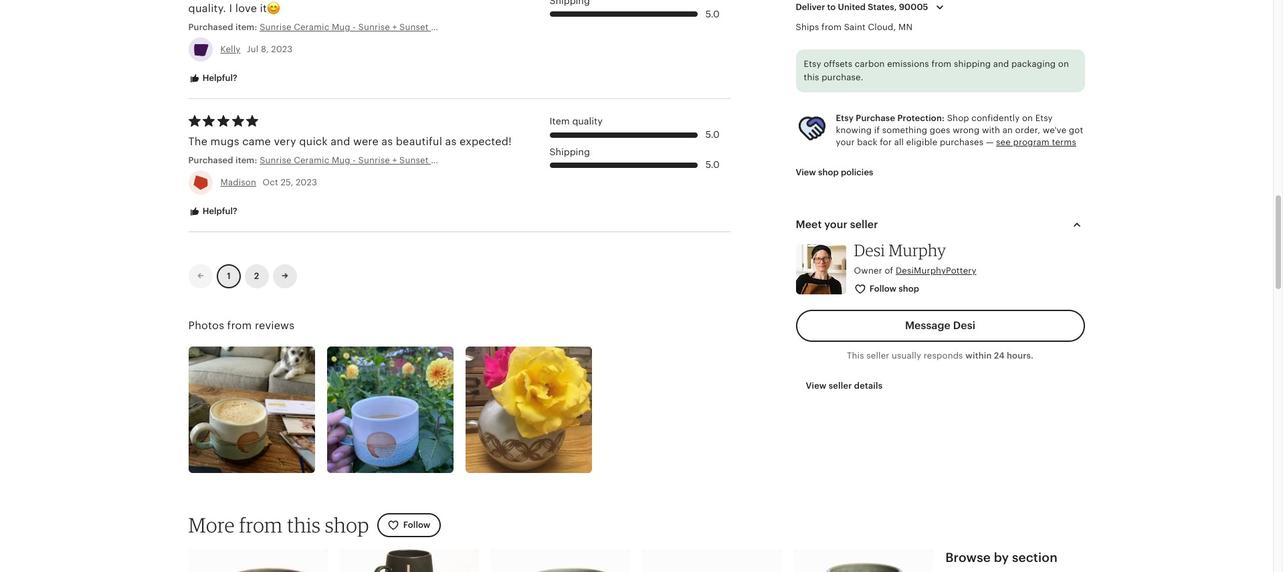 Task type: vqa. For each thing, say whether or not it's contained in the screenshot.
super
no



Task type: describe. For each thing, give the bounding box(es) containing it.
purchased for kelly jul 8, 2023
[[188, 22, 233, 32]]

5.0 for shipping
[[706, 159, 720, 170]]

back
[[857, 137, 878, 147]]

madison
[[220, 177, 256, 187]]

5.0 for item quality
[[706, 129, 720, 140]]

follow shop button
[[844, 277, 931, 302]]

for
[[880, 137, 892, 147]]

from for reviews
[[227, 320, 252, 331]]

photos from reviews
[[188, 320, 295, 331]]

ships from saint cloud, mn
[[796, 22, 913, 32]]

2023 for madison oct 25, 2023
[[296, 177, 317, 187]]

saint
[[844, 22, 866, 32]]

jul
[[247, 44, 259, 54]]

your inside shop confidently on etsy knowing if something goes wrong with an order, we've got your back for all eligible purchases —
[[836, 137, 855, 147]]

protection:
[[898, 113, 945, 123]]

purchased item: for madison
[[188, 155, 260, 165]]

2 vertical spatial shop
[[325, 512, 369, 537]]

order,
[[1015, 125, 1041, 135]]

this seller usually responds within 24 hours.
[[847, 351, 1034, 361]]

and inside etsy offsets carbon emissions from shipping and packaging on this purchase.
[[993, 59, 1009, 69]]

purchases
[[940, 137, 984, 147]]

desimurphypottery
[[896, 266, 977, 276]]

kelly link
[[220, 44, 241, 54]]

browse by section
[[946, 551, 1058, 565]]

see program terms link
[[996, 137, 1077, 147]]

2023 for kelly jul 8, 2023
[[271, 44, 293, 54]]

policies
[[841, 167, 874, 177]]

more from this shop
[[188, 512, 369, 537]]

on inside shop confidently on etsy knowing if something goes wrong with an order, we've got your back for all eligible purchases —
[[1022, 113, 1033, 123]]

confidently
[[972, 113, 1020, 123]]

eligible
[[906, 137, 938, 147]]

meet
[[796, 219, 822, 230]]

more
[[188, 512, 235, 537]]

etsy for etsy offsets carbon emissions from shipping and packaging on this purchase.
[[804, 59, 821, 69]]

the
[[188, 136, 208, 147]]

expected!
[[460, 136, 512, 147]]

hours.
[[1007, 351, 1034, 361]]

shop
[[947, 113, 969, 123]]

this
[[847, 351, 864, 361]]

offsets
[[824, 59, 853, 69]]

packaging
[[1012, 59, 1056, 69]]

etsy offsets carbon emissions from shipping and packaging on this purchase.
[[804, 59, 1069, 82]]

reviews
[[255, 320, 295, 331]]

2 link
[[245, 264, 269, 288]]

photos
[[188, 320, 224, 331]]

terms
[[1052, 137, 1077, 147]]

madison oct 25, 2023
[[220, 177, 317, 187]]

purchased item: for kelly
[[188, 22, 260, 32]]

shop confidently on etsy knowing if something goes wrong with an order, we've got your back for all eligible purchases —
[[836, 113, 1084, 147]]

an
[[1003, 125, 1013, 135]]

message
[[905, 320, 951, 331]]

helpful? for madison oct 25, 2023
[[200, 206, 237, 216]]

with
[[982, 125, 1000, 135]]

deliver to united states, 90005 button
[[786, 0, 958, 22]]

etsy inside shop confidently on etsy knowing if something goes wrong with an order, we've got your back for all eligible purchases —
[[1036, 113, 1053, 123]]

view seller details link
[[796, 374, 893, 398]]

shop for view
[[818, 167, 839, 177]]

got
[[1069, 125, 1084, 135]]

solid ceramic mug - turquoise ceramic mug - pottery mug - coffee mug - ceramic handmade mug - desi murphy pottery - handmade mug - gift image
[[491, 549, 631, 572]]

quick
[[299, 136, 328, 147]]

shipping
[[954, 59, 991, 69]]

2
[[254, 271, 259, 281]]

linear ceramic cup - turquoise linear ceramic cup - handmade cup - tea cup - desi murphy pottery image
[[794, 549, 934, 572]]

on inside etsy offsets carbon emissions from shipping and packaging on this purchase.
[[1058, 59, 1069, 69]]

—
[[986, 137, 994, 147]]

follow button
[[377, 513, 441, 537]]

something
[[882, 125, 928, 135]]

came
[[242, 136, 271, 147]]

cloud,
[[868, 22, 896, 32]]

kelly
[[220, 44, 241, 54]]

murphy
[[889, 240, 946, 260]]

view shop policies
[[796, 167, 874, 177]]

90005
[[899, 2, 928, 12]]

seller for view seller details
[[829, 381, 852, 391]]

responds
[[924, 351, 963, 361]]

mn
[[899, 22, 913, 32]]

linear ceramic mug - white ceramic mug - white coffee mug - handmade mug - pottery mug - ceramic mug - gift - desi murphy pottery image
[[340, 549, 479, 572]]

message desi button
[[796, 310, 1085, 342]]

kelly jul 8, 2023
[[220, 44, 293, 54]]

states,
[[868, 2, 897, 12]]

meet your seller button
[[784, 209, 1097, 241]]

24
[[994, 351, 1005, 361]]



Task type: locate. For each thing, give the bounding box(es) containing it.
from for this
[[239, 512, 283, 537]]

desi inside desi murphy owner of desimurphypottery
[[854, 240, 885, 260]]

0 horizontal spatial and
[[331, 136, 350, 147]]

desi up within
[[953, 320, 976, 331]]

seller
[[850, 219, 878, 230], [867, 351, 890, 361], [829, 381, 852, 391]]

purchased up kelly
[[188, 22, 233, 32]]

the mugs came very quick and were as beautiful as expected!
[[188, 136, 512, 147]]

seller for this seller usually responds within 24 hours.
[[867, 351, 890, 361]]

and right shipping
[[993, 59, 1009, 69]]

this up linear ceramic mug - turquoise ceramic mug - turquoise coffee mug - handmade coffee mug pottery mug ceramic mug - gift - desi murphy pottery image
[[287, 512, 321, 537]]

1 vertical spatial and
[[331, 136, 350, 147]]

message desi
[[905, 320, 976, 331]]

1 horizontal spatial and
[[993, 59, 1009, 69]]

browse
[[946, 551, 991, 565]]

1 purchased item: from the top
[[188, 22, 260, 32]]

0 vertical spatial helpful?
[[200, 73, 237, 83]]

0 vertical spatial purchased
[[188, 22, 233, 32]]

from left shipping
[[932, 59, 952, 69]]

view
[[796, 167, 816, 177], [806, 381, 827, 391]]

see
[[996, 137, 1011, 147]]

on right packaging
[[1058, 59, 1069, 69]]

meet your seller
[[796, 219, 878, 230]]

from down the to
[[822, 22, 842, 32]]

view inside button
[[796, 167, 816, 177]]

shop inside button
[[818, 167, 839, 177]]

as right were
[[382, 136, 393, 147]]

emissions
[[887, 59, 929, 69]]

2 item: from the top
[[235, 155, 257, 165]]

linear ceramic mug - turquoise ceramic mug - turquoise coffee mug - handmade coffee mug pottery mug ceramic mug - gift - desi murphy pottery image
[[188, 549, 328, 572]]

shop left policies
[[818, 167, 839, 177]]

knowing
[[836, 125, 872, 135]]

0 vertical spatial follow
[[870, 284, 897, 294]]

1 vertical spatial view
[[806, 381, 827, 391]]

1 vertical spatial follow
[[403, 520, 431, 530]]

1 item: from the top
[[235, 22, 257, 32]]

1 vertical spatial purchased item:
[[188, 155, 260, 165]]

your down knowing
[[836, 137, 855, 147]]

item: for madison
[[235, 155, 257, 165]]

0 vertical spatial this
[[804, 72, 819, 82]]

seller inside dropdown button
[[850, 219, 878, 230]]

2023
[[271, 44, 293, 54], [296, 177, 317, 187]]

0 horizontal spatial desi
[[854, 240, 885, 260]]

goes
[[930, 125, 951, 135]]

2 horizontal spatial shop
[[899, 284, 919, 294]]

solid ceramic mug - white handmade mug - modern minimalist pottery - pottery mug - ceramic mug - gift - coffee mug - desi murphy pottery image
[[643, 549, 782, 572]]

helpful? button
[[178, 66, 247, 91], [178, 199, 247, 224]]

quality
[[572, 116, 603, 126]]

desi
[[854, 240, 885, 260], [953, 320, 976, 331]]

1 horizontal spatial desi
[[953, 320, 976, 331]]

0 vertical spatial shop
[[818, 167, 839, 177]]

etsy inside etsy offsets carbon emissions from shipping and packaging on this purchase.
[[804, 59, 821, 69]]

section
[[1012, 551, 1058, 565]]

etsy for etsy purchase protection:
[[836, 113, 854, 123]]

purchased item:
[[188, 22, 260, 32], [188, 155, 260, 165]]

1 vertical spatial purchased
[[188, 155, 233, 165]]

follow inside follow button
[[403, 520, 431, 530]]

from
[[822, 22, 842, 32], [932, 59, 952, 69], [227, 320, 252, 331], [239, 512, 283, 537]]

1 vertical spatial on
[[1022, 113, 1033, 123]]

we've
[[1043, 125, 1067, 135]]

etsy up knowing
[[836, 113, 854, 123]]

your
[[836, 137, 855, 147], [825, 219, 848, 230]]

usually
[[892, 351, 922, 361]]

1 vertical spatial helpful?
[[200, 206, 237, 216]]

0 horizontal spatial 2023
[[271, 44, 293, 54]]

follow down 'of'
[[870, 284, 897, 294]]

were
[[353, 136, 379, 147]]

8,
[[261, 44, 269, 54]]

shop for follow
[[899, 284, 919, 294]]

1
[[227, 271, 230, 281]]

follow for follow
[[403, 520, 431, 530]]

2 vertical spatial 5.0
[[706, 159, 720, 170]]

view for view shop policies
[[796, 167, 816, 177]]

view shop policies button
[[786, 161, 884, 185]]

0 horizontal spatial this
[[287, 512, 321, 537]]

0 vertical spatial on
[[1058, 59, 1069, 69]]

purchased item: up kelly
[[188, 22, 260, 32]]

1 horizontal spatial on
[[1058, 59, 1069, 69]]

follow up "linear ceramic mug - white ceramic mug - white coffee mug - handmade mug - pottery mug - ceramic mug - gift - desi murphy pottery" image
[[403, 520, 431, 530]]

1 vertical spatial your
[[825, 219, 848, 230]]

as right beautiful
[[445, 136, 457, 147]]

1 horizontal spatial as
[[445, 136, 457, 147]]

helpful? down "madison" link
[[200, 206, 237, 216]]

0 horizontal spatial as
[[382, 136, 393, 147]]

2 as from the left
[[445, 136, 457, 147]]

helpful? button for kelly
[[178, 66, 247, 91]]

owner
[[854, 266, 882, 276]]

item quality
[[550, 116, 603, 126]]

by
[[994, 551, 1009, 565]]

ships
[[796, 22, 819, 32]]

0 vertical spatial 5.0
[[706, 8, 720, 19]]

details
[[854, 381, 883, 391]]

item
[[550, 116, 570, 126]]

2023 right 25,
[[296, 177, 317, 187]]

item:
[[235, 22, 257, 32], [235, 155, 257, 165]]

from right the photos
[[227, 320, 252, 331]]

shop down desi murphy owner of desimurphypottery
[[899, 284, 919, 294]]

this left purchase.
[[804, 72, 819, 82]]

view seller details
[[806, 381, 883, 391]]

purchased
[[188, 22, 233, 32], [188, 155, 233, 165]]

1 5.0 from the top
[[706, 8, 720, 19]]

if
[[874, 125, 880, 135]]

purchased for madison oct 25, 2023
[[188, 155, 233, 165]]

view left details
[[806, 381, 827, 391]]

all
[[894, 137, 904, 147]]

1 vertical spatial item:
[[235, 155, 257, 165]]

as
[[382, 136, 393, 147], [445, 136, 457, 147]]

deliver to united states, 90005
[[796, 2, 928, 12]]

etsy
[[804, 59, 821, 69], [836, 113, 854, 123], [1036, 113, 1053, 123]]

0 horizontal spatial shop
[[325, 512, 369, 537]]

desi up owner
[[854, 240, 885, 260]]

view left policies
[[796, 167, 816, 177]]

follow inside follow shop button
[[870, 284, 897, 294]]

your inside dropdown button
[[825, 219, 848, 230]]

5.0
[[706, 8, 720, 19], [706, 129, 720, 140], [706, 159, 720, 170]]

follow shop
[[870, 284, 919, 294]]

2 5.0 from the top
[[706, 129, 720, 140]]

1 vertical spatial 2023
[[296, 177, 317, 187]]

1 helpful? button from the top
[[178, 66, 247, 91]]

from up linear ceramic mug - turquoise ceramic mug - turquoise coffee mug - handmade coffee mug pottery mug ceramic mug - gift - desi murphy pottery image
[[239, 512, 283, 537]]

purchased down the
[[188, 155, 233, 165]]

1 horizontal spatial shop
[[818, 167, 839, 177]]

1 as from the left
[[382, 136, 393, 147]]

very
[[274, 136, 296, 147]]

from for saint
[[822, 22, 842, 32]]

1 vertical spatial helpful? button
[[178, 199, 247, 224]]

purchase
[[856, 113, 895, 123]]

2023 right 8,
[[271, 44, 293, 54]]

from inside etsy offsets carbon emissions from shipping and packaging on this purchase.
[[932, 59, 952, 69]]

item: for kelly
[[235, 22, 257, 32]]

3 5.0 from the top
[[706, 159, 720, 170]]

1 horizontal spatial etsy
[[836, 113, 854, 123]]

0 vertical spatial your
[[836, 137, 855, 147]]

follow
[[870, 284, 897, 294], [403, 520, 431, 530]]

1 horizontal spatial follow
[[870, 284, 897, 294]]

wrong
[[953, 125, 980, 135]]

2 horizontal spatial etsy
[[1036, 113, 1053, 123]]

0 vertical spatial seller
[[850, 219, 878, 230]]

2 helpful? button from the top
[[178, 199, 247, 224]]

25,
[[281, 177, 293, 187]]

1 vertical spatial shop
[[899, 284, 919, 294]]

madison link
[[220, 177, 256, 187]]

1 vertical spatial 5.0
[[706, 129, 720, 140]]

0 vertical spatial 2023
[[271, 44, 293, 54]]

helpful? for kelly jul 8, 2023
[[200, 73, 237, 83]]

seller left details
[[829, 381, 852, 391]]

0 vertical spatial helpful? button
[[178, 66, 247, 91]]

0 vertical spatial view
[[796, 167, 816, 177]]

shipping
[[550, 146, 590, 157]]

seller right 'this'
[[867, 351, 890, 361]]

deliver
[[796, 2, 825, 12]]

within
[[966, 351, 992, 361]]

2 purchased item: from the top
[[188, 155, 260, 165]]

shop inside button
[[899, 284, 919, 294]]

view for view seller details
[[806, 381, 827, 391]]

desi inside message desi button
[[953, 320, 976, 331]]

purchase.
[[822, 72, 864, 82]]

follow for follow shop
[[870, 284, 897, 294]]

item: down came
[[235, 155, 257, 165]]

2 vertical spatial seller
[[829, 381, 852, 391]]

etsy purchase protection:
[[836, 113, 945, 123]]

this inside etsy offsets carbon emissions from shipping and packaging on this purchase.
[[804, 72, 819, 82]]

see program terms
[[996, 137, 1077, 147]]

desimurphypottery link
[[896, 266, 977, 276]]

helpful? button down "madison" link
[[178, 199, 247, 224]]

1 helpful? from the top
[[200, 73, 237, 83]]

shop
[[818, 167, 839, 177], [899, 284, 919, 294], [325, 512, 369, 537]]

0 horizontal spatial etsy
[[804, 59, 821, 69]]

0 vertical spatial purchased item:
[[188, 22, 260, 32]]

0 vertical spatial and
[[993, 59, 1009, 69]]

0 vertical spatial desi
[[854, 240, 885, 260]]

1 vertical spatial desi
[[953, 320, 976, 331]]

of
[[885, 266, 893, 276]]

desi murphy image
[[796, 244, 846, 295]]

etsy left offsets
[[804, 59, 821, 69]]

on up order,
[[1022, 113, 1033, 123]]

2 helpful? from the top
[[200, 206, 237, 216]]

0 horizontal spatial follow
[[403, 520, 431, 530]]

0 vertical spatial item:
[[235, 22, 257, 32]]

and left were
[[331, 136, 350, 147]]

your right meet
[[825, 219, 848, 230]]

beautiful
[[396, 136, 442, 147]]

helpful? down kelly
[[200, 73, 237, 83]]

united
[[838, 2, 866, 12]]

shop left follow button
[[325, 512, 369, 537]]

seller up owner
[[850, 219, 878, 230]]

helpful? button for madison
[[178, 199, 247, 224]]

program
[[1013, 137, 1050, 147]]

1 vertical spatial this
[[287, 512, 321, 537]]

2 purchased from the top
[[188, 155, 233, 165]]

purchased item: down mugs
[[188, 155, 260, 165]]

1 purchased from the top
[[188, 22, 233, 32]]

1 horizontal spatial 2023
[[296, 177, 317, 187]]

oct
[[263, 177, 278, 187]]

0 horizontal spatial on
[[1022, 113, 1033, 123]]

helpful? button down kelly
[[178, 66, 247, 91]]

helpful?
[[200, 73, 237, 83], [200, 206, 237, 216]]

1 horizontal spatial this
[[804, 72, 819, 82]]

etsy up the 'we've'
[[1036, 113, 1053, 123]]

item: up the jul
[[235, 22, 257, 32]]

1 vertical spatial seller
[[867, 351, 890, 361]]

mugs
[[210, 136, 239, 147]]



